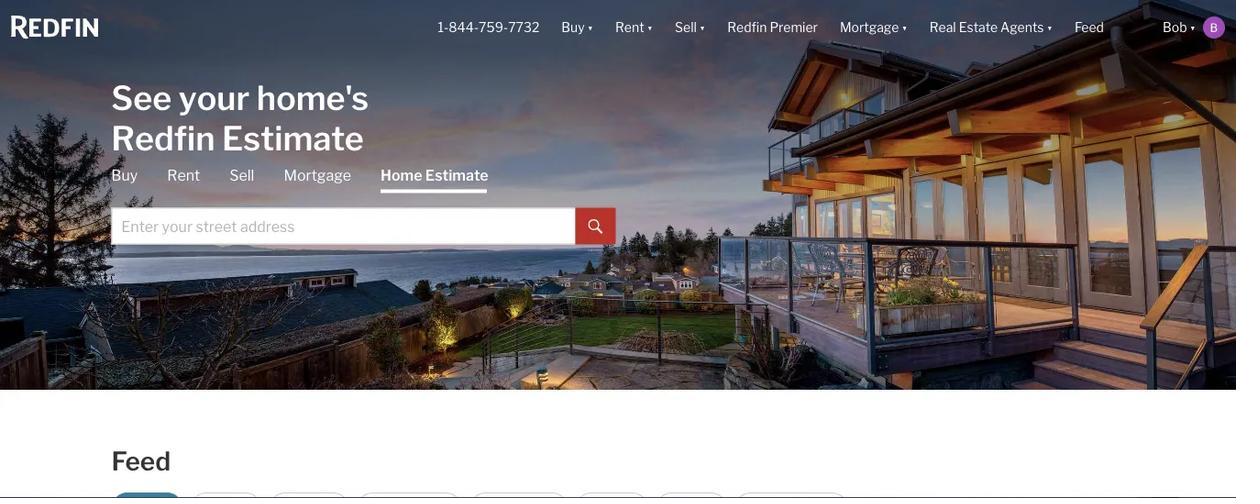 Task type: vqa. For each thing, say whether or not it's contained in the screenshot.
see
yes



Task type: locate. For each thing, give the bounding box(es) containing it.
sell ▾ button
[[664, 0, 717, 55]]

▾ inside mortgage ▾ dropdown button
[[902, 20, 908, 35]]

feed button
[[1064, 0, 1153, 55]]

tab list
[[111, 166, 616, 245]]

▾ for mortgage ▾
[[902, 20, 908, 35]]

6 ▾ from the left
[[1191, 20, 1197, 35]]

1 vertical spatial buy
[[111, 167, 138, 184]]

7732
[[509, 20, 540, 35]]

1 horizontal spatial redfin
[[728, 20, 768, 35]]

1 horizontal spatial sell
[[675, 20, 697, 35]]

0 horizontal spatial feed
[[112, 446, 171, 477]]

▾ left sell ▾
[[647, 20, 653, 35]]

see
[[111, 78, 172, 118]]

0 vertical spatial rent
[[616, 20, 645, 35]]

0 horizontal spatial estimate
[[222, 118, 364, 158]]

0 vertical spatial estimate
[[222, 118, 364, 158]]

real
[[930, 20, 957, 35]]

redfin
[[728, 20, 768, 35], [111, 118, 215, 158]]

▾ inside sell ▾ dropdown button
[[700, 20, 706, 35]]

sell right the rent ▾ at the top of page
[[675, 20, 697, 35]]

2 ▾ from the left
[[647, 20, 653, 35]]

rent
[[616, 20, 645, 35], [167, 167, 200, 184]]

0 horizontal spatial rent
[[167, 167, 200, 184]]

sell ▾ button
[[675, 0, 706, 55]]

▾ right the rent ▾ at the top of page
[[700, 20, 706, 35]]

option group
[[112, 493, 849, 498]]

sell inside tab list
[[230, 167, 255, 184]]

1 vertical spatial redfin
[[111, 118, 215, 158]]

redfin inside 'see your home's redfin estimate'
[[111, 118, 215, 158]]

bob ▾
[[1164, 20, 1197, 35]]

sell inside dropdown button
[[675, 20, 697, 35]]

0 horizontal spatial mortgage
[[284, 167, 351, 184]]

sell
[[675, 20, 697, 35], [230, 167, 255, 184]]

▾ left real at top
[[902, 20, 908, 35]]

premier
[[770, 20, 818, 35]]

1 vertical spatial feed
[[112, 446, 171, 477]]

1 horizontal spatial estimate
[[426, 167, 489, 184]]

estimate right home
[[426, 167, 489, 184]]

redfin premier button
[[717, 0, 829, 55]]

0 vertical spatial sell
[[675, 20, 697, 35]]

buy link
[[111, 166, 138, 186]]

buy inside dropdown button
[[562, 20, 585, 35]]

1 vertical spatial estimate
[[426, 167, 489, 184]]

0 vertical spatial redfin
[[728, 20, 768, 35]]

rent inside tab list
[[167, 167, 200, 184]]

1 vertical spatial mortgage
[[284, 167, 351, 184]]

buy ▾ button
[[551, 0, 605, 55]]

3 ▾ from the left
[[700, 20, 706, 35]]

redfin left premier
[[728, 20, 768, 35]]

sell down 'see your home's redfin estimate'
[[230, 167, 255, 184]]

rent inside dropdown button
[[616, 20, 645, 35]]

redfin inside redfin premier button
[[728, 20, 768, 35]]

real estate agents ▾ link
[[930, 0, 1053, 55]]

buy ▾ button
[[562, 0, 594, 55]]

▾ inside rent ▾ dropdown button
[[647, 20, 653, 35]]

mortgage left real at top
[[840, 20, 900, 35]]

rent for rent
[[167, 167, 200, 184]]

Enter your street address search field
[[111, 208, 576, 245]]

0 vertical spatial feed
[[1075, 20, 1105, 35]]

1 ▾ from the left
[[588, 20, 594, 35]]

▾ for buy ▾
[[588, 20, 594, 35]]

1 horizontal spatial buy
[[562, 20, 585, 35]]

mortgage inside dropdown button
[[840, 20, 900, 35]]

sell ▾
[[675, 20, 706, 35]]

0 vertical spatial mortgage
[[840, 20, 900, 35]]

feed
[[1075, 20, 1105, 35], [112, 446, 171, 477]]

5 ▾ from the left
[[1048, 20, 1053, 35]]

mortgage for mortgage
[[284, 167, 351, 184]]

see your home's redfin estimate
[[111, 78, 369, 158]]

▾
[[588, 20, 594, 35], [647, 20, 653, 35], [700, 20, 706, 35], [902, 20, 908, 35], [1048, 20, 1053, 35], [1191, 20, 1197, 35]]

buy left rent link
[[111, 167, 138, 184]]

buy right 7732
[[562, 20, 585, 35]]

0 horizontal spatial sell
[[230, 167, 255, 184]]

1 horizontal spatial mortgage
[[840, 20, 900, 35]]

▾ left the rent ▾ at the top of page
[[588, 20, 594, 35]]

0 horizontal spatial buy
[[111, 167, 138, 184]]

1 vertical spatial rent
[[167, 167, 200, 184]]

mortgage inside tab list
[[284, 167, 351, 184]]

▾ inside buy ▾ dropdown button
[[588, 20, 594, 35]]

estimate up mortgage link
[[222, 118, 364, 158]]

buy
[[562, 20, 585, 35], [111, 167, 138, 184]]

1 horizontal spatial feed
[[1075, 20, 1105, 35]]

estimate
[[222, 118, 364, 158], [426, 167, 489, 184]]

▾ right "bob"
[[1191, 20, 1197, 35]]

844-
[[449, 20, 479, 35]]

rent ▾
[[616, 20, 653, 35]]

1 vertical spatial sell
[[230, 167, 255, 184]]

redfin up rent link
[[111, 118, 215, 158]]

4 ▾ from the left
[[902, 20, 908, 35]]

mortgage
[[840, 20, 900, 35], [284, 167, 351, 184]]

1 horizontal spatial rent
[[616, 20, 645, 35]]

rent right buy ▾ on the top of the page
[[616, 20, 645, 35]]

▾ right agents
[[1048, 20, 1053, 35]]

rent left "sell" 'link' on the top left of page
[[167, 167, 200, 184]]

0 horizontal spatial redfin
[[111, 118, 215, 158]]

rent link
[[167, 166, 200, 186]]

mortgage up enter your street address search box
[[284, 167, 351, 184]]

estate
[[960, 20, 998, 35]]

0 vertical spatial buy
[[562, 20, 585, 35]]



Task type: describe. For each thing, give the bounding box(es) containing it.
sell for sell ▾
[[675, 20, 697, 35]]

rent ▾ button
[[616, 0, 653, 55]]

mortgage link
[[284, 166, 351, 186]]

1-
[[438, 20, 449, 35]]

home estimate
[[381, 167, 489, 184]]

real estate agents ▾ button
[[919, 0, 1064, 55]]

sell for sell
[[230, 167, 255, 184]]

rent for rent ▾
[[616, 20, 645, 35]]

submit search image
[[589, 220, 603, 234]]

▾ for bob ▾
[[1191, 20, 1197, 35]]

tab list containing buy
[[111, 166, 616, 245]]

1-844-759-7732 link
[[438, 20, 540, 35]]

home's
[[257, 78, 369, 118]]

mortgage ▾ button
[[829, 0, 919, 55]]

user photo image
[[1204, 17, 1226, 39]]

redfin premier
[[728, 20, 818, 35]]

real estate agents ▾
[[930, 20, 1053, 35]]

mortgage for mortgage ▾
[[840, 20, 900, 35]]

▾ inside 'real estate agents ▾' link
[[1048, 20, 1053, 35]]

buy for buy
[[111, 167, 138, 184]]

estimate inside 'see your home's redfin estimate'
[[222, 118, 364, 158]]

759-
[[479, 20, 509, 35]]

mortgage ▾ button
[[840, 0, 908, 55]]

1-844-759-7732
[[438, 20, 540, 35]]

bob
[[1164, 20, 1188, 35]]

estimate inside 'home estimate' link
[[426, 167, 489, 184]]

home
[[381, 167, 423, 184]]

rent ▾ button
[[605, 0, 664, 55]]

▾ for sell ▾
[[700, 20, 706, 35]]

buy ▾
[[562, 20, 594, 35]]

buy for buy ▾
[[562, 20, 585, 35]]

your
[[179, 78, 250, 118]]

▾ for rent ▾
[[647, 20, 653, 35]]

feed inside button
[[1075, 20, 1105, 35]]

mortgage ▾
[[840, 20, 908, 35]]

agents
[[1001, 20, 1045, 35]]

home estimate link
[[381, 166, 489, 193]]

sell link
[[230, 166, 255, 186]]



